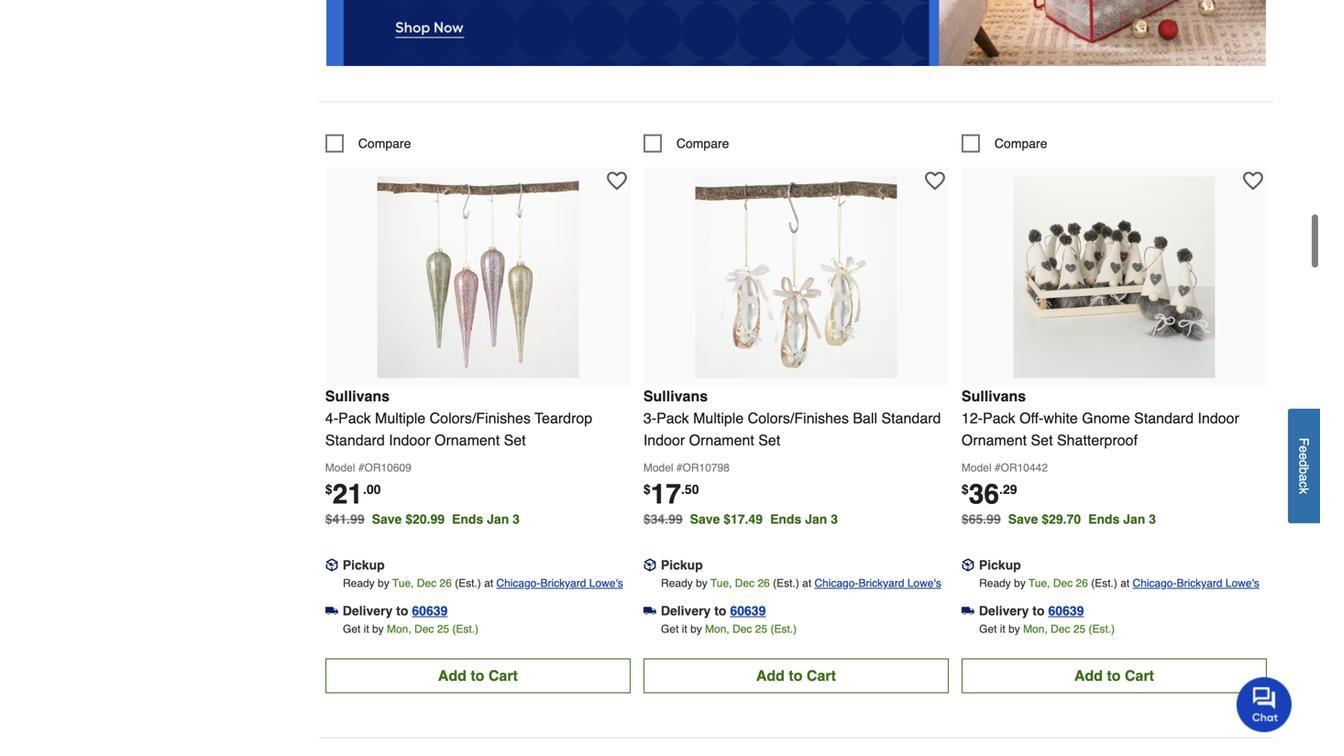 Task type: describe. For each thing, give the bounding box(es) containing it.
sullivans for 4-
[[325, 388, 390, 405]]

2 pickup from the left
[[661, 558, 703, 572]]

3 for 36
[[1149, 512, 1156, 527]]

1 e from the top
[[1297, 446, 1311, 453]]

60639 for pickup image associated with first truck filled icon from the right's chicago-brickyard lowe's button
[[1048, 604, 1084, 618]]

3 it from the left
[[1000, 623, 1005, 636]]

brickyard for chicago-brickyard lowe's button for pickup icon
[[540, 577, 586, 590]]

save for 36
[[1008, 512, 1038, 527]]

2 truck filled image from the left
[[962, 605, 974, 618]]

delivery for first truck filled icon from the right
[[979, 604, 1029, 618]]

pickup image
[[325, 559, 338, 572]]

$ for 36
[[962, 482, 969, 497]]

chicago-brickyard lowe's button for pickup image corresponding to 2nd truck filled icon from the right
[[814, 574, 941, 593]]

chat invite button image
[[1237, 677, 1293, 732]]

$41.99 save $20.99 ends jan 3
[[325, 512, 520, 527]]

3 25 from the left
[[1073, 623, 1086, 636]]

brickyard for chicago-brickyard lowe's button related to pickup image corresponding to 2nd truck filled icon from the right
[[858, 577, 904, 590]]

pack for 4-
[[338, 410, 371, 427]]

actual price $17.50 element
[[643, 478, 699, 510]]

or10442
[[1001, 462, 1048, 474]]

standard for 12-pack off-white gnome standard indoor ornament set shatterproof
[[1134, 410, 1194, 427]]

36
[[969, 478, 999, 510]]

add to cart for third add to cart button from right
[[438, 667, 518, 684]]

3 pickup from the left
[[979, 558, 1021, 572]]

60639 button for pickup image associated with first truck filled icon from the right's chicago-brickyard lowe's button
[[1048, 602, 1084, 620]]

a
[[1297, 474, 1311, 481]]

3 chicago- from the left
[[1133, 577, 1177, 590]]

4-
[[325, 410, 338, 427]]

gnome
[[1082, 410, 1130, 427]]

was price $34.99 element
[[643, 507, 690, 527]]

save for 21
[[372, 512, 402, 527]]

or10609
[[364, 462, 411, 474]]

$34.99
[[643, 512, 683, 527]]

2 it from the left
[[682, 623, 687, 636]]

off-
[[1019, 410, 1044, 427]]

3 add to cart button from the left
[[962, 659, 1267, 693]]

# for sullivans 3-pack multiple colors/finishes ball standard indoor ornament set
[[676, 462, 683, 474]]

was price $41.99 element
[[325, 507, 372, 527]]

# for sullivans 4-pack multiple colors/finishes teardrop standard indoor ornament set
[[358, 462, 364, 474]]

2 25 from the left
[[755, 623, 767, 636]]

model # or10609
[[325, 462, 411, 474]]

$17.49
[[724, 512, 763, 527]]

5014709143 element
[[962, 134, 1047, 153]]

3 ready by tue, dec 26 (est.) at chicago-brickyard lowe's from the left
[[979, 577, 1259, 590]]

sullivans 12-pack off-white gnome standard indoor ornament set shatterproof
[[962, 388, 1239, 449]]

17
[[651, 478, 681, 510]]

lowe's for pickup image associated with first truck filled icon from the right's chicago-brickyard lowe's button
[[1226, 577, 1259, 590]]

2 ready from the left
[[661, 577, 693, 590]]

5014710027 element
[[325, 134, 411, 153]]

3 cart from the left
[[1125, 667, 1154, 684]]

heart outline image
[[1243, 171, 1263, 191]]

1 ready from the left
[[343, 577, 375, 590]]

pack for 3-
[[656, 410, 689, 427]]

3 for 17
[[831, 512, 838, 527]]

pack for 12-
[[983, 410, 1015, 427]]

pickup image for 2nd truck filled icon from the right
[[643, 559, 656, 572]]

delivery for 2nd truck filled icon from the right
[[661, 604, 711, 618]]

sullivans 4-pack multiple colors/finishes teardrop standard indoor ornament set
[[325, 388, 592, 449]]

sullivans 4-pack multiple colors/finishes teardrop standard indoor ornament set image
[[377, 176, 579, 378]]

truck filled image
[[325, 605, 338, 618]]

indoor for 12-pack off-white gnome standard indoor ornament set shatterproof
[[1198, 410, 1239, 427]]

3 for 21
[[513, 512, 520, 527]]

jan for 36
[[1123, 512, 1145, 527]]

2 add to cart button from the left
[[643, 659, 949, 693]]

chicago-brickyard lowe's button for pickup image associated with first truck filled icon from the right
[[1133, 574, 1259, 593]]

21
[[332, 478, 363, 510]]

1 add from the left
[[438, 667, 466, 684]]

compare for 5014709143 element
[[995, 136, 1047, 151]]

colors/finishes for teardrop
[[430, 410, 531, 427]]

26 for chicago-brickyard lowe's button for pickup icon
[[439, 577, 452, 590]]

d
[[1297, 460, 1311, 467]]

1 at from the left
[[484, 577, 493, 590]]

brickyard for pickup image associated with first truck filled icon from the right's chicago-brickyard lowe's button
[[1177, 577, 1222, 590]]

jan for 21
[[487, 512, 509, 527]]

$65.99 save $29.70 ends jan 3
[[962, 512, 1156, 527]]

mon, for truck filled image
[[387, 623, 411, 636]]

lowe's for chicago-brickyard lowe's button related to pickup image corresponding to 2nd truck filled icon from the right
[[907, 577, 941, 590]]

compare for the 5014710027 element
[[358, 136, 411, 151]]

delivery to 60639 for truck filled image
[[343, 604, 448, 618]]

f e e d b a c k button
[[1288, 409, 1320, 523]]

60639 for chicago-brickyard lowe's button related to pickup image corresponding to 2nd truck filled icon from the right
[[730, 604, 766, 618]]

set for ball
[[758, 432, 780, 449]]

1 chicago- from the left
[[496, 577, 540, 590]]

get for truck filled image
[[343, 623, 361, 636]]

teardrop
[[535, 410, 592, 427]]

get for first truck filled icon from the right
[[979, 623, 997, 636]]

get for 2nd truck filled icon from the right
[[661, 623, 679, 636]]

.50
[[681, 482, 699, 497]]

1 truck filled image from the left
[[643, 605, 656, 618]]

model # or10442
[[962, 462, 1048, 474]]

60639 button for chicago-brickyard lowe's button for pickup icon
[[412, 602, 448, 620]]

.00
[[363, 482, 381, 497]]

ends for 17
[[770, 512, 801, 527]]

$ 21 .00
[[325, 478, 381, 510]]

2 e from the top
[[1297, 453, 1311, 460]]

standard for 3-pack multiple colors/finishes ball standard indoor ornament set
[[881, 410, 941, 427]]



Task type: locate. For each thing, give the bounding box(es) containing it.
2 add to cart from the left
[[756, 667, 836, 684]]

26 down the savings save $29.70 element
[[1076, 577, 1088, 590]]

1 horizontal spatial 25
[[755, 623, 767, 636]]

60639 button
[[412, 602, 448, 620], [730, 602, 766, 620], [1048, 602, 1084, 620]]

2 horizontal spatial 26
[[1076, 577, 1088, 590]]

0 horizontal spatial chicago-brickyard lowe's button
[[496, 574, 623, 593]]

colors/finishes
[[430, 410, 531, 427], [748, 410, 849, 427]]

standard for 4-pack multiple colors/finishes teardrop standard indoor ornament set
[[325, 432, 385, 449]]

0 horizontal spatial lowe's
[[589, 577, 623, 590]]

get
[[343, 623, 361, 636], [661, 623, 679, 636], [979, 623, 997, 636]]

ready down the $34.99
[[661, 577, 693, 590]]

sullivans up 12-
[[962, 388, 1026, 405]]

2 ends from the left
[[770, 512, 801, 527]]

26 for pickup image associated with first truck filled icon from the right's chicago-brickyard lowe's button
[[1076, 577, 1088, 590]]

26 down "savings save $17.49" 'element' on the right bottom
[[758, 577, 770, 590]]

set inside sullivans 12-pack off-white gnome standard indoor ornament set shatterproof
[[1031, 432, 1053, 449]]

1 horizontal spatial 60639 button
[[730, 602, 766, 620]]

2 60639 from the left
[[730, 604, 766, 618]]

standard inside sullivans 3-pack multiple colors/finishes ball standard indoor ornament set
[[881, 410, 941, 427]]

1 ornament from the left
[[435, 432, 500, 449]]

1 heart outline image from the left
[[607, 171, 627, 191]]

standard right gnome
[[1134, 410, 1194, 427]]

indoor inside sullivans 12-pack off-white gnome standard indoor ornament set shatterproof
[[1198, 410, 1239, 427]]

indoor inside sullivans 4-pack multiple colors/finishes teardrop standard indoor ornament set
[[389, 432, 430, 449]]

ball
[[853, 410, 877, 427]]

1 pickup image from the left
[[643, 559, 656, 572]]

1 60639 from the left
[[412, 604, 448, 618]]

2 brickyard from the left
[[858, 577, 904, 590]]

colors/finishes left ball
[[748, 410, 849, 427]]

add to cart for first add to cart button from right
[[1074, 667, 1154, 684]]

mon, for 2nd truck filled icon from the right
[[705, 623, 729, 636]]

from classic ball ornaments to keepsakes, find ornament boxes for safe storage once the season is over. image
[[326, 0, 1266, 66]]

2 horizontal spatial ready
[[979, 577, 1011, 590]]

ends jan 3 element right $29.70
[[1088, 512, 1163, 527]]

1 model from the left
[[325, 462, 355, 474]]

# up .50
[[676, 462, 683, 474]]

tue, for pickup icon
[[392, 577, 414, 590]]

tue, for pickup image corresponding to 2nd truck filled icon from the right
[[710, 577, 732, 590]]

e up b
[[1297, 453, 1311, 460]]

3 delivery to 60639 from the left
[[979, 604, 1084, 618]]

1 jan from the left
[[487, 512, 509, 527]]

0 horizontal spatial pickup
[[343, 558, 385, 572]]

1 colors/finishes from the left
[[430, 410, 531, 427]]

2 compare from the left
[[676, 136, 729, 151]]

3 26 from the left
[[1076, 577, 1088, 590]]

12-
[[962, 410, 983, 427]]

set
[[504, 432, 526, 449], [758, 432, 780, 449], [1031, 432, 1053, 449]]

ends right $20.99
[[452, 512, 483, 527]]

1 3 from the left
[[513, 512, 520, 527]]

26 for chicago-brickyard lowe's button related to pickup image corresponding to 2nd truck filled icon from the right
[[758, 577, 770, 590]]

sullivans 3-pack multiple colors/finishes ball standard indoor ornament set image
[[695, 176, 897, 378]]

1 horizontal spatial ready by tue, dec 26 (est.) at chicago-brickyard lowe's
[[661, 577, 941, 590]]

ornament up savings save $20.99 element at left
[[435, 432, 500, 449]]

f
[[1297, 438, 1311, 446]]

1 set from the left
[[504, 432, 526, 449]]

0 horizontal spatial 25
[[437, 623, 449, 636]]

sullivans for 12-
[[962, 388, 1026, 405]]

1 ready by tue, dec 26 (est.) at chicago-brickyard lowe's from the left
[[343, 577, 623, 590]]

ready down '$41.99'
[[343, 577, 375, 590]]

3 ends jan 3 element from the left
[[1088, 512, 1163, 527]]

3 3 from the left
[[1149, 512, 1156, 527]]

1 horizontal spatial ready
[[661, 577, 693, 590]]

ornament for 3-
[[689, 432, 754, 449]]

3 model from the left
[[962, 462, 992, 474]]

k
[[1297, 488, 1311, 494]]

set for gnome
[[1031, 432, 1053, 449]]

save down .00 at the left of page
[[372, 512, 402, 527]]

1 horizontal spatial delivery to 60639
[[661, 604, 766, 618]]

3 right $29.70
[[1149, 512, 1156, 527]]

2 ornament from the left
[[689, 432, 754, 449]]

0 horizontal spatial $
[[325, 482, 332, 497]]

0 horizontal spatial add
[[438, 667, 466, 684]]

3 add from the left
[[1074, 667, 1103, 684]]

1 pack from the left
[[338, 410, 371, 427]]

$20.99
[[405, 512, 445, 527]]

1 delivery from the left
[[343, 604, 393, 618]]

tue, down $41.99 save $20.99 ends jan 3
[[392, 577, 414, 590]]

2 multiple from the left
[[693, 410, 744, 427]]

shatterproof
[[1057, 432, 1138, 449]]

add to cart
[[438, 667, 518, 684], [756, 667, 836, 684], [1074, 667, 1154, 684]]

1 horizontal spatial pickup
[[661, 558, 703, 572]]

0 horizontal spatial set
[[504, 432, 526, 449]]

1 horizontal spatial pack
[[656, 410, 689, 427]]

pickup image down $65.99
[[962, 559, 974, 572]]

add
[[438, 667, 466, 684], [756, 667, 785, 684], [1074, 667, 1103, 684]]

3 delivery from the left
[[979, 604, 1029, 618]]

$ inside $ 36 .29
[[962, 482, 969, 497]]

lowe's
[[589, 577, 623, 590], [907, 577, 941, 590], [1226, 577, 1259, 590]]

1 multiple from the left
[[375, 410, 426, 427]]

indoor
[[1198, 410, 1239, 427], [389, 432, 430, 449], [643, 432, 685, 449]]

0 horizontal spatial 26
[[439, 577, 452, 590]]

ready by tue, dec 26 (est.) at chicago-brickyard lowe's down the savings save $29.70 element
[[979, 577, 1259, 590]]

sullivans inside sullivans 12-pack off-white gnome standard indoor ornament set shatterproof
[[962, 388, 1026, 405]]

brickyard
[[540, 577, 586, 590], [858, 577, 904, 590], [1177, 577, 1222, 590]]

dec
[[417, 577, 436, 590], [735, 577, 755, 590], [1053, 577, 1073, 590], [414, 623, 434, 636], [733, 623, 752, 636], [1051, 623, 1070, 636]]

$34.99 save $17.49 ends jan 3
[[643, 512, 838, 527]]

heart outline image
[[607, 171, 627, 191], [925, 171, 945, 191]]

2 horizontal spatial ends
[[1088, 512, 1120, 527]]

0 horizontal spatial truck filled image
[[643, 605, 656, 618]]

60639 for chicago-brickyard lowe's button for pickup icon
[[412, 604, 448, 618]]

2 3 from the left
[[831, 512, 838, 527]]

1 horizontal spatial get it by mon, dec 25 (est.)
[[661, 623, 797, 636]]

set for teardrop
[[504, 432, 526, 449]]

2 set from the left
[[758, 432, 780, 449]]

1 60639 button from the left
[[412, 602, 448, 620]]

ornament for 12-
[[962, 432, 1027, 449]]

ornament for 4-
[[435, 432, 500, 449]]

model
[[325, 462, 355, 474], [643, 462, 673, 474], [962, 462, 992, 474]]

delivery for truck filled image
[[343, 604, 393, 618]]

# for sullivans 12-pack off-white gnome standard indoor ornament set shatterproof
[[995, 462, 1001, 474]]

0 horizontal spatial 3
[[513, 512, 520, 527]]

1 # from the left
[[358, 462, 364, 474]]

set inside sullivans 3-pack multiple colors/finishes ball standard indoor ornament set
[[758, 432, 780, 449]]

1 sullivans from the left
[[325, 388, 390, 405]]

1 horizontal spatial model
[[643, 462, 673, 474]]

0 horizontal spatial indoor
[[389, 432, 430, 449]]

2 ends jan 3 element from the left
[[770, 512, 845, 527]]

0 horizontal spatial brickyard
[[540, 577, 586, 590]]

1 mon, from the left
[[387, 623, 411, 636]]

pack inside sullivans 3-pack multiple colors/finishes ball standard indoor ornament set
[[656, 410, 689, 427]]

delivery to 60639
[[343, 604, 448, 618], [661, 604, 766, 618], [979, 604, 1084, 618]]

jan for 17
[[805, 512, 827, 527]]

delivery
[[343, 604, 393, 618], [661, 604, 711, 618], [979, 604, 1029, 618]]

compare inside 5014709143 element
[[995, 136, 1047, 151]]

it
[[364, 623, 369, 636], [682, 623, 687, 636], [1000, 623, 1005, 636]]

0 horizontal spatial add to cart button
[[325, 659, 631, 693]]

3 sullivans from the left
[[962, 388, 1026, 405]]

.29
[[999, 482, 1017, 497]]

savings save $17.49 element
[[690, 512, 845, 527]]

ornament
[[435, 432, 500, 449], [689, 432, 754, 449], [962, 432, 1027, 449]]

0 horizontal spatial tue,
[[392, 577, 414, 590]]

indoor inside sullivans 3-pack multiple colors/finishes ball standard indoor ornament set
[[643, 432, 685, 449]]

pickup down $65.99
[[979, 558, 1021, 572]]

2 lowe's from the left
[[907, 577, 941, 590]]

1 horizontal spatial get
[[661, 623, 679, 636]]

1 horizontal spatial indoor
[[643, 432, 685, 449]]

0 horizontal spatial ends
[[452, 512, 483, 527]]

save down .50
[[690, 512, 720, 527]]

1 horizontal spatial ornament
[[689, 432, 754, 449]]

2 horizontal spatial ready by tue, dec 26 (est.) at chicago-brickyard lowe's
[[979, 577, 1259, 590]]

2 mon, from the left
[[705, 623, 729, 636]]

1 horizontal spatial add to cart button
[[643, 659, 949, 693]]

sullivans inside sullivans 3-pack multiple colors/finishes ball standard indoor ornament set
[[643, 388, 708, 405]]

1 horizontal spatial ends jan 3 element
[[770, 512, 845, 527]]

cart
[[488, 667, 518, 684], [807, 667, 836, 684], [1125, 667, 1154, 684]]

3 60639 from the left
[[1048, 604, 1084, 618]]

0 horizontal spatial delivery
[[343, 604, 393, 618]]

at down "savings save $17.49" 'element' on the right bottom
[[802, 577, 811, 590]]

2 horizontal spatial lowe's
[[1226, 577, 1259, 590]]

pickup
[[343, 558, 385, 572], [661, 558, 703, 572], [979, 558, 1021, 572]]

0 horizontal spatial get
[[343, 623, 361, 636]]

ready
[[343, 577, 375, 590], [661, 577, 693, 590], [979, 577, 1011, 590]]

indoor for 3-pack multiple colors/finishes ball standard indoor ornament set
[[643, 432, 685, 449]]

$ inside the $ 21 .00
[[325, 482, 332, 497]]

ornament up model # or10442
[[962, 432, 1027, 449]]

ends jan 3 element for 17
[[770, 512, 845, 527]]

2 at from the left
[[802, 577, 811, 590]]

tue, for pickup image associated with first truck filled icon from the right
[[1029, 577, 1050, 590]]

$ inside $ 17 .50
[[643, 482, 651, 497]]

2 jan from the left
[[805, 512, 827, 527]]

pickup down the $34.99
[[661, 558, 703, 572]]

colors/finishes inside sullivans 3-pack multiple colors/finishes ball standard indoor ornament set
[[748, 410, 849, 427]]

savings save $20.99 element
[[372, 512, 527, 527]]

1 horizontal spatial 60639
[[730, 604, 766, 618]]

jan
[[487, 512, 509, 527], [805, 512, 827, 527], [1123, 512, 1145, 527]]

2 horizontal spatial add to cart
[[1074, 667, 1154, 684]]

0 horizontal spatial ready by tue, dec 26 (est.) at chicago-brickyard lowe's
[[343, 577, 623, 590]]

model up 36
[[962, 462, 992, 474]]

ends for 21
[[452, 512, 483, 527]]

$29.70
[[1042, 512, 1081, 527]]

0 horizontal spatial it
[[364, 623, 369, 636]]

multiple inside sullivans 4-pack multiple colors/finishes teardrop standard indoor ornament set
[[375, 410, 426, 427]]

0 horizontal spatial jan
[[487, 512, 509, 527]]

1 26 from the left
[[439, 577, 452, 590]]

0 horizontal spatial ornament
[[435, 432, 500, 449]]

3 set from the left
[[1031, 432, 1053, 449]]

0 horizontal spatial multiple
[[375, 410, 426, 427]]

get it by mon, dec 25 (est.) for truck filled image
[[343, 623, 479, 636]]

get it by mon, dec 25 (est.) for first truck filled icon from the right
[[979, 623, 1115, 636]]

compare
[[358, 136, 411, 151], [676, 136, 729, 151], [995, 136, 1047, 151]]

tue, down $65.99 save $29.70 ends jan 3
[[1029, 577, 1050, 590]]

multiple inside sullivans 3-pack multiple colors/finishes ball standard indoor ornament set
[[693, 410, 744, 427]]

0 horizontal spatial delivery to 60639
[[343, 604, 448, 618]]

sullivans up 3-
[[643, 388, 708, 405]]

3 60639 button from the left
[[1048, 602, 1084, 620]]

mon,
[[387, 623, 411, 636], [705, 623, 729, 636], [1023, 623, 1048, 636]]

2 horizontal spatial at
[[1120, 577, 1130, 590]]

1 horizontal spatial truck filled image
[[962, 605, 974, 618]]

#
[[358, 462, 364, 474], [676, 462, 683, 474], [995, 462, 1001, 474]]

2 # from the left
[[676, 462, 683, 474]]

2 horizontal spatial add
[[1074, 667, 1103, 684]]

2 horizontal spatial #
[[995, 462, 1001, 474]]

# up .00 at the left of page
[[358, 462, 364, 474]]

model for 12-pack off-white gnome standard indoor ornament set shatterproof
[[962, 462, 992, 474]]

3 mon, from the left
[[1023, 623, 1048, 636]]

standard inside sullivans 12-pack off-white gnome standard indoor ornament set shatterproof
[[1134, 410, 1194, 427]]

1 horizontal spatial jan
[[805, 512, 827, 527]]

0 horizontal spatial #
[[358, 462, 364, 474]]

1 horizontal spatial $
[[643, 482, 651, 497]]

get it by mon, dec 25 (est.) for 2nd truck filled icon from the right
[[661, 623, 797, 636]]

3 tue, from the left
[[1029, 577, 1050, 590]]

to
[[396, 604, 408, 618], [714, 604, 726, 618], [1032, 604, 1045, 618], [471, 667, 484, 684], [789, 667, 803, 684], [1107, 667, 1121, 684]]

save
[[372, 512, 402, 527], [690, 512, 720, 527], [1008, 512, 1038, 527]]

1 tue, from the left
[[392, 577, 414, 590]]

ornament inside sullivans 12-pack off-white gnome standard indoor ornament set shatterproof
[[962, 432, 1027, 449]]

2 horizontal spatial tue,
[[1029, 577, 1050, 590]]

1 horizontal spatial at
[[802, 577, 811, 590]]

1 chicago-brickyard lowe's button from the left
[[496, 574, 623, 593]]

1 add to cart button from the left
[[325, 659, 631, 693]]

b
[[1297, 467, 1311, 474]]

1 horizontal spatial chicago-
[[814, 577, 858, 590]]

1 25 from the left
[[437, 623, 449, 636]]

0 horizontal spatial sullivans
[[325, 388, 390, 405]]

ornament inside sullivans 4-pack multiple colors/finishes teardrop standard indoor ornament set
[[435, 432, 500, 449]]

1 lowe's from the left
[[589, 577, 623, 590]]

ends
[[452, 512, 483, 527], [770, 512, 801, 527], [1088, 512, 1120, 527]]

standard
[[881, 410, 941, 427], [1134, 410, 1194, 427], [325, 432, 385, 449]]

add to cart button
[[325, 659, 631, 693], [643, 659, 949, 693], [962, 659, 1267, 693]]

3 $ from the left
[[962, 482, 969, 497]]

3 pack from the left
[[983, 410, 1015, 427]]

2 ready by tue, dec 26 (est.) at chicago-brickyard lowe's from the left
[[661, 577, 941, 590]]

ready by tue, dec 26 (est.) at chicago-brickyard lowe's down "savings save $17.49" 'element' on the right bottom
[[661, 577, 941, 590]]

ornament inside sullivans 3-pack multiple colors/finishes ball standard indoor ornament set
[[689, 432, 754, 449]]

$ up was price $34.99 "element"
[[643, 482, 651, 497]]

set inside sullivans 4-pack multiple colors/finishes teardrop standard indoor ornament set
[[504, 432, 526, 449]]

compare inside the 5014710427 element
[[676, 136, 729, 151]]

2 horizontal spatial pickup
[[979, 558, 1021, 572]]

multiple for 3-
[[693, 410, 744, 427]]

2 delivery to 60639 from the left
[[661, 604, 766, 618]]

2 horizontal spatial 25
[[1073, 623, 1086, 636]]

pickup image
[[643, 559, 656, 572], [962, 559, 974, 572]]

$ 17 .50
[[643, 478, 699, 510]]

pack left off-
[[983, 410, 1015, 427]]

0 horizontal spatial pickup image
[[643, 559, 656, 572]]

chicago-brickyard lowe's button for pickup icon
[[496, 574, 623, 593]]

3 chicago-brickyard lowe's button from the left
[[1133, 574, 1259, 593]]

1 save from the left
[[372, 512, 402, 527]]

ends jan 3 element
[[452, 512, 527, 527], [770, 512, 845, 527], [1088, 512, 1163, 527]]

ends right $17.49
[[770, 512, 801, 527]]

e
[[1297, 446, 1311, 453], [1297, 453, 1311, 460]]

model up the '17'
[[643, 462, 673, 474]]

standard right ball
[[881, 410, 941, 427]]

2 horizontal spatial brickyard
[[1177, 577, 1222, 590]]

pickup right pickup icon
[[343, 558, 385, 572]]

ornament up or10798
[[689, 432, 754, 449]]

0 horizontal spatial save
[[372, 512, 402, 527]]

0 horizontal spatial 60639
[[412, 604, 448, 618]]

1 horizontal spatial compare
[[676, 136, 729, 151]]

2 model from the left
[[643, 462, 673, 474]]

or10798
[[683, 462, 730, 474]]

1 it from the left
[[364, 623, 369, 636]]

jan right $29.70
[[1123, 512, 1145, 527]]

ends jan 3 element right $20.99
[[452, 512, 527, 527]]

1 horizontal spatial sullivans
[[643, 388, 708, 405]]

2 cart from the left
[[807, 667, 836, 684]]

1 ends jan 3 element from the left
[[452, 512, 527, 527]]

pickup image down the $34.99
[[643, 559, 656, 572]]

1 horizontal spatial mon,
[[705, 623, 729, 636]]

2 horizontal spatial 60639 button
[[1048, 602, 1084, 620]]

0 horizontal spatial add to cart
[[438, 667, 518, 684]]

$ for 21
[[325, 482, 332, 497]]

ends jan 3 element for 36
[[1088, 512, 1163, 527]]

1 delivery to 60639 from the left
[[343, 604, 448, 618]]

2 horizontal spatial get
[[979, 623, 997, 636]]

0 horizontal spatial compare
[[358, 136, 411, 151]]

2 horizontal spatial set
[[1031, 432, 1053, 449]]

e up d at bottom
[[1297, 446, 1311, 453]]

sullivans
[[325, 388, 390, 405], [643, 388, 708, 405], [962, 388, 1026, 405]]

2 chicago- from the left
[[814, 577, 858, 590]]

0 horizontal spatial get it by mon, dec 25 (est.)
[[343, 623, 479, 636]]

2 heart outline image from the left
[[925, 171, 945, 191]]

# up the .29 at the bottom of page
[[995, 462, 1001, 474]]

white
[[1044, 410, 1078, 427]]

(est.)
[[455, 577, 481, 590], [773, 577, 799, 590], [1091, 577, 1117, 590], [452, 623, 479, 636], [770, 623, 797, 636], [1089, 623, 1115, 636]]

3 compare from the left
[[995, 136, 1047, 151]]

2 horizontal spatial sullivans
[[962, 388, 1026, 405]]

1 get it by mon, dec 25 (est.) from the left
[[343, 623, 479, 636]]

0 horizontal spatial cart
[[488, 667, 518, 684]]

2 add from the left
[[756, 667, 785, 684]]

sullivans for 3-
[[643, 388, 708, 405]]

colors/finishes left "teardrop"
[[430, 410, 531, 427]]

$ 36 .29
[[962, 478, 1017, 510]]

3 get it by mon, dec 25 (est.) from the left
[[979, 623, 1115, 636]]

0 horizontal spatial heart outline image
[[607, 171, 627, 191]]

ready by tue, dec 26 (est.) at chicago-brickyard lowe's
[[343, 577, 623, 590], [661, 577, 941, 590], [979, 577, 1259, 590]]

sullivans inside sullivans 4-pack multiple colors/finishes teardrop standard indoor ornament set
[[325, 388, 390, 405]]

25
[[437, 623, 449, 636], [755, 623, 767, 636], [1073, 623, 1086, 636]]

compare for the 5014710427 element at top
[[676, 136, 729, 151]]

2 get it by mon, dec 25 (est.) from the left
[[661, 623, 797, 636]]

$
[[325, 482, 332, 497], [643, 482, 651, 497], [962, 482, 969, 497]]

actual price $36.29 element
[[962, 478, 1017, 510]]

1 horizontal spatial add to cart
[[756, 667, 836, 684]]

pack up model # or10609 on the left bottom of the page
[[338, 410, 371, 427]]

2 save from the left
[[690, 512, 720, 527]]

model # or10798
[[643, 462, 730, 474]]

multiple up or10609
[[375, 410, 426, 427]]

at
[[484, 577, 493, 590], [802, 577, 811, 590], [1120, 577, 1130, 590]]

jan right $20.99
[[487, 512, 509, 527]]

jan right $17.49
[[805, 512, 827, 527]]

$ up was price $41.99 element
[[325, 482, 332, 497]]

0 horizontal spatial model
[[325, 462, 355, 474]]

delivery to 60639 for 2nd truck filled icon from the right
[[661, 604, 766, 618]]

add to cart for second add to cart button from the right
[[756, 667, 836, 684]]

2 horizontal spatial ends jan 3 element
[[1088, 512, 1163, 527]]

1 horizontal spatial set
[[758, 432, 780, 449]]

mon, for first truck filled icon from the right
[[1023, 623, 1048, 636]]

0 horizontal spatial at
[[484, 577, 493, 590]]

multiple for 4-
[[375, 410, 426, 427]]

colors/finishes for ball
[[748, 410, 849, 427]]

2 horizontal spatial chicago-brickyard lowe's button
[[1133, 574, 1259, 593]]

1 pickup from the left
[[343, 558, 385, 572]]

savings save $29.70 element
[[1008, 512, 1163, 527]]

pack up model # or10798
[[656, 410, 689, 427]]

3 right $17.49
[[831, 512, 838, 527]]

0 horizontal spatial ready
[[343, 577, 375, 590]]

save for 17
[[690, 512, 720, 527]]

ends jan 3 element right $17.49
[[770, 512, 845, 527]]

2 horizontal spatial it
[[1000, 623, 1005, 636]]

3 brickyard from the left
[[1177, 577, 1222, 590]]

pack inside sullivans 12-pack off-white gnome standard indoor ornament set shatterproof
[[983, 410, 1015, 427]]

ends for 36
[[1088, 512, 1120, 527]]

c
[[1297, 481, 1311, 488]]

sullivans up 4-
[[325, 388, 390, 405]]

model up 21
[[325, 462, 355, 474]]

standard up model # or10609 on the left bottom of the page
[[325, 432, 385, 449]]

pack inside sullivans 4-pack multiple colors/finishes teardrop standard indoor ornament set
[[338, 410, 371, 427]]

2 colors/finishes from the left
[[748, 410, 849, 427]]

standard inside sullivans 4-pack multiple colors/finishes teardrop standard indoor ornament set
[[325, 432, 385, 449]]

1 add to cart from the left
[[438, 667, 518, 684]]

1 brickyard from the left
[[540, 577, 586, 590]]

tue,
[[392, 577, 414, 590], [710, 577, 732, 590], [1029, 577, 1050, 590]]

1 cart from the left
[[488, 667, 518, 684]]

ends jan 3 element for 21
[[452, 512, 527, 527]]

2 horizontal spatial delivery
[[979, 604, 1029, 618]]

indoor for 4-pack multiple colors/finishes teardrop standard indoor ornament set
[[389, 432, 430, 449]]

2 delivery from the left
[[661, 604, 711, 618]]

1 horizontal spatial delivery
[[661, 604, 711, 618]]

compare inside the 5014710027 element
[[358, 136, 411, 151]]

0 horizontal spatial colors/finishes
[[430, 410, 531, 427]]

multiple up or10798
[[693, 410, 744, 427]]

0 horizontal spatial pack
[[338, 410, 371, 427]]

2 tue, from the left
[[710, 577, 732, 590]]

ends right $29.70
[[1088, 512, 1120, 527]]

1 horizontal spatial pickup image
[[962, 559, 974, 572]]

60639 button for chicago-brickyard lowe's button related to pickup image corresponding to 2nd truck filled icon from the right
[[730, 602, 766, 620]]

ready down $65.99
[[979, 577, 1011, 590]]

sullivans 3-pack multiple colors/finishes ball standard indoor ornament set
[[643, 388, 941, 449]]

3 ends from the left
[[1088, 512, 1120, 527]]

lowe's for chicago-brickyard lowe's button for pickup icon
[[589, 577, 623, 590]]

2 chicago-brickyard lowe's button from the left
[[814, 574, 941, 593]]

2 horizontal spatial cart
[[1125, 667, 1154, 684]]

$ up was price $65.99 element
[[962, 482, 969, 497]]

ready by tue, dec 26 (est.) at chicago-brickyard lowe's down savings save $20.99 element at left
[[343, 577, 623, 590]]

chicago-brickyard lowe's button
[[496, 574, 623, 593], [814, 574, 941, 593], [1133, 574, 1259, 593]]

tue, down $34.99 save $17.49 ends jan 3
[[710, 577, 732, 590]]

3 ornament from the left
[[962, 432, 1027, 449]]

1 horizontal spatial chicago-brickyard lowe's button
[[814, 574, 941, 593]]

2 horizontal spatial pack
[[983, 410, 1015, 427]]

2 $ from the left
[[643, 482, 651, 497]]

actual price $21.00 element
[[325, 478, 381, 510]]

2 pickup image from the left
[[962, 559, 974, 572]]

at down the savings save $29.70 element
[[1120, 577, 1130, 590]]

2 sullivans from the left
[[643, 388, 708, 405]]

3 right $20.99
[[513, 512, 520, 527]]

3 at from the left
[[1120, 577, 1130, 590]]

was price $65.99 element
[[962, 507, 1008, 527]]

0 horizontal spatial mon,
[[387, 623, 411, 636]]

0 horizontal spatial ends jan 3 element
[[452, 512, 527, 527]]

get it by mon, dec 25 (est.)
[[343, 623, 479, 636], [661, 623, 797, 636], [979, 623, 1115, 636]]

pickup image for first truck filled icon from the right
[[962, 559, 974, 572]]

model for 3-pack multiple colors/finishes ball standard indoor ornament set
[[643, 462, 673, 474]]

truck filled image
[[643, 605, 656, 618], [962, 605, 974, 618]]

by
[[378, 577, 389, 590], [696, 577, 707, 590], [1014, 577, 1026, 590], [372, 623, 384, 636], [690, 623, 702, 636], [1008, 623, 1020, 636]]

2 horizontal spatial mon,
[[1023, 623, 1048, 636]]

colors/finishes inside sullivans 4-pack multiple colors/finishes teardrop standard indoor ornament set
[[430, 410, 531, 427]]

26 down savings save $20.99 element at left
[[439, 577, 452, 590]]

save down the .29 at the bottom of page
[[1008, 512, 1038, 527]]

sullivans 12-pack off-white gnome standard indoor ornament set shatterproof image
[[1013, 176, 1215, 378]]

chicago-
[[496, 577, 540, 590], [814, 577, 858, 590], [1133, 577, 1177, 590]]

$ for 17
[[643, 482, 651, 497]]

2 pack from the left
[[656, 410, 689, 427]]

model for 4-pack multiple colors/finishes teardrop standard indoor ornament set
[[325, 462, 355, 474]]

3 ready from the left
[[979, 577, 1011, 590]]

$41.99
[[325, 512, 364, 527]]

delivery to 60639 for first truck filled icon from the right
[[979, 604, 1084, 618]]

2 horizontal spatial add to cart button
[[962, 659, 1267, 693]]

1 horizontal spatial 3
[[831, 512, 838, 527]]

1 horizontal spatial #
[[676, 462, 683, 474]]

f e e d b a c k
[[1297, 438, 1311, 494]]

1 horizontal spatial add
[[756, 667, 785, 684]]

2 horizontal spatial save
[[1008, 512, 1038, 527]]

60639
[[412, 604, 448, 618], [730, 604, 766, 618], [1048, 604, 1084, 618]]

5014710427 element
[[643, 134, 729, 153]]

2 get from the left
[[661, 623, 679, 636]]

26
[[439, 577, 452, 590], [758, 577, 770, 590], [1076, 577, 1088, 590]]

1 horizontal spatial multiple
[[693, 410, 744, 427]]

at down savings save $20.99 element at left
[[484, 577, 493, 590]]

0 horizontal spatial chicago-
[[496, 577, 540, 590]]

$65.99
[[962, 512, 1001, 527]]

3
[[513, 512, 520, 527], [831, 512, 838, 527], [1149, 512, 1156, 527]]

pack
[[338, 410, 371, 427], [656, 410, 689, 427], [983, 410, 1015, 427]]

3-
[[643, 410, 656, 427]]

2 horizontal spatial standard
[[1134, 410, 1194, 427]]

multiple
[[375, 410, 426, 427], [693, 410, 744, 427]]

2 26 from the left
[[758, 577, 770, 590]]



Task type: vqa. For each thing, say whether or not it's contained in the screenshot.


